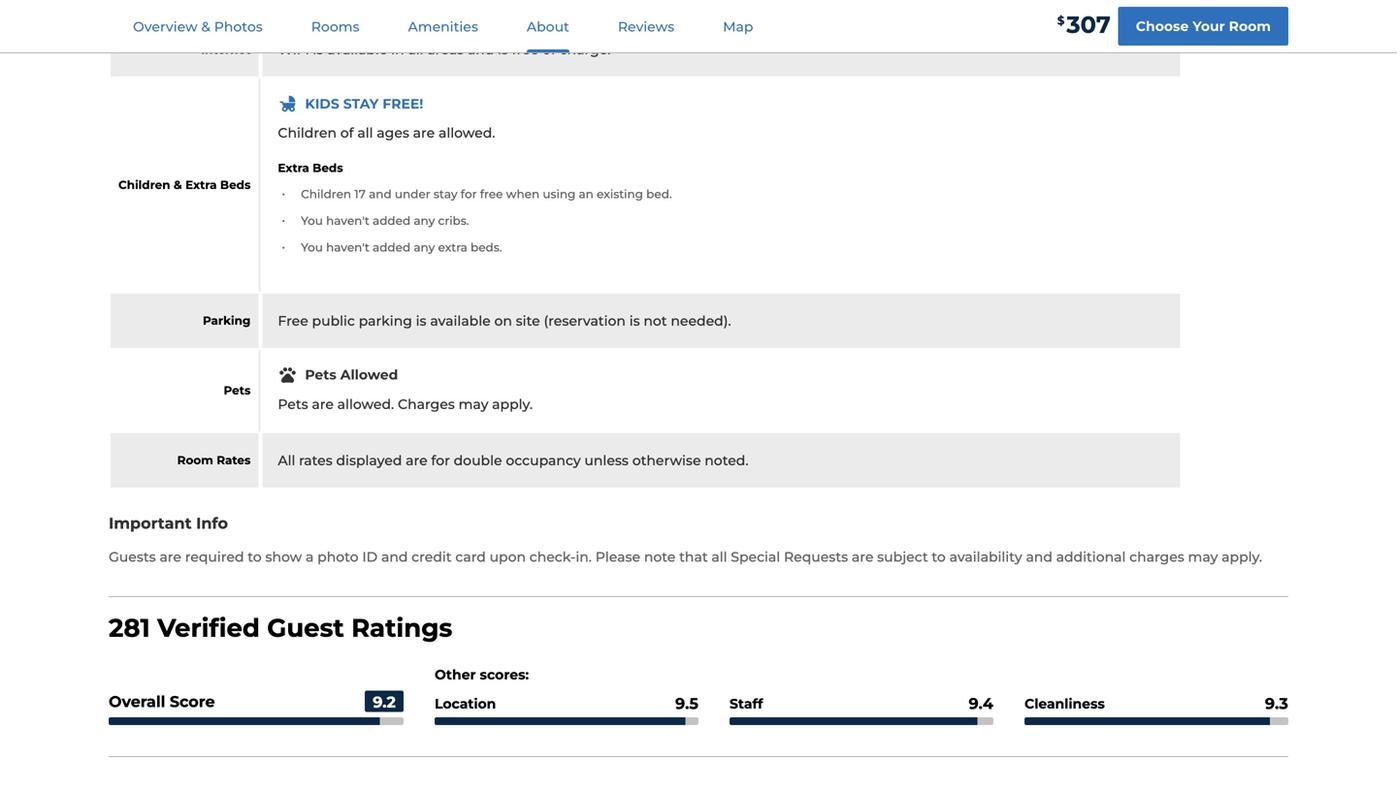 Task type: locate. For each thing, give the bounding box(es) containing it.
credit
[[412, 549, 452, 566]]

1 cell from the left
[[111, 0, 260, 21]]

row
[[111, 0, 1182, 21], [111, 79, 1182, 292], [111, 350, 1182, 432]]

occupancy
[[506, 453, 581, 469]]

extra
[[438, 241, 468, 255]]

and right areas
[[468, 41, 494, 58]]

when
[[506, 187, 540, 201]]

all inside row
[[408, 41, 424, 58]]

& for overview
[[201, 18, 211, 35]]

2 added from the top
[[373, 241, 411, 255]]

0 vertical spatial haven't
[[326, 214, 370, 228]]

haven't down you haven't added any cribs.
[[326, 241, 370, 255]]

2 vertical spatial row
[[111, 350, 1182, 432]]

and
[[468, 41, 494, 58], [369, 187, 392, 201], [381, 549, 408, 566], [1026, 549, 1053, 566]]

cell up wifi is available in all areas and is free of charge. row
[[262, 0, 1182, 21]]

areas
[[427, 41, 464, 58]]

1 vertical spatial allowed.
[[337, 396, 394, 413]]

special
[[731, 549, 780, 566]]

0 vertical spatial added
[[373, 214, 411, 228]]

room left rates
[[177, 454, 213, 468]]

requests
[[784, 549, 848, 566]]

1 vertical spatial beds
[[220, 178, 251, 192]]

0 vertical spatial for
[[461, 187, 477, 201]]

beds
[[313, 161, 343, 175], [220, 178, 251, 192]]

1 vertical spatial row
[[111, 79, 1182, 292]]

2 any from the top
[[414, 241, 435, 255]]

rates
[[299, 453, 333, 469]]

of
[[543, 41, 556, 58], [340, 125, 354, 141]]

noted.
[[705, 453, 749, 469]]

available left "on"
[[430, 313, 491, 329]]

room inside all rates displayed are for double occupancy unless otherwise noted. row
[[177, 454, 213, 468]]

any left "extra" on the left of page
[[414, 241, 435, 255]]

for right stay
[[461, 187, 477, 201]]

row group containing wifi is available in all areas and is free of charge.
[[111, 0, 1182, 488]]

you haven't added any extra beds.
[[301, 241, 502, 255]]

required
[[185, 549, 244, 566]]

parking
[[203, 314, 251, 328]]

you
[[301, 214, 323, 228], [301, 241, 323, 255]]

available inside row
[[327, 41, 388, 58]]

stay
[[434, 187, 458, 201]]

check-
[[530, 549, 576, 566]]

0 vertical spatial available
[[327, 41, 388, 58]]

all right that
[[712, 549, 727, 566]]

3 row from the top
[[111, 350, 1182, 432]]

added
[[373, 214, 411, 228], [373, 241, 411, 255]]

that
[[679, 549, 708, 566]]

room rates
[[177, 454, 251, 468]]

2 you from the top
[[301, 241, 323, 255]]

you down extra beds
[[301, 214, 323, 228]]

0 vertical spatial all
[[408, 41, 424, 58]]

any for extra
[[414, 241, 435, 255]]

0 vertical spatial &
[[201, 18, 211, 35]]

2 horizontal spatial all
[[712, 549, 727, 566]]

1 haven't from the top
[[326, 214, 370, 228]]

2 haven't from the top
[[326, 241, 370, 255]]

are right displayed at the bottom of the page
[[406, 453, 428, 469]]

1 vertical spatial may
[[1188, 549, 1218, 566]]

281 verified guest ratings
[[109, 613, 453, 644]]

1 vertical spatial &
[[174, 178, 182, 192]]

0 horizontal spatial &
[[174, 178, 182, 192]]

0 vertical spatial of
[[543, 41, 556, 58]]

pets up rates
[[224, 384, 251, 398]]

1 horizontal spatial room
[[1229, 18, 1271, 34]]

bed.
[[647, 187, 672, 201]]

score
[[170, 693, 215, 712]]

for left double on the left bottom of the page
[[431, 453, 450, 469]]

to left show
[[248, 549, 262, 566]]

is
[[313, 41, 323, 58], [498, 41, 508, 58], [416, 313, 427, 329], [630, 313, 640, 329]]

& inside button
[[201, 18, 211, 35]]

ratings
[[351, 613, 453, 644]]

available down rooms
[[327, 41, 388, 58]]

and left additional
[[1026, 549, 1053, 566]]

0 vertical spatial may
[[459, 396, 489, 413]]

please
[[596, 549, 641, 566]]

apply.
[[492, 396, 533, 413], [1222, 549, 1263, 566]]

your
[[1193, 18, 1225, 34]]

9.5
[[675, 695, 699, 714]]

all
[[278, 453, 295, 469]]

0 horizontal spatial cell
[[111, 0, 260, 21]]

of down stay
[[340, 125, 354, 141]]

internet
[[201, 42, 251, 57]]

1 row from the top
[[111, 0, 1182, 21]]

1 you from the top
[[301, 214, 323, 228]]

1 horizontal spatial extra
[[278, 161, 309, 175]]

allowed. up children 17 and under stay for free when using an existing bed.
[[439, 125, 495, 141]]

row containing pets allowed
[[111, 350, 1182, 432]]

pets left allowed
[[305, 367, 337, 383]]

and inside row
[[468, 41, 494, 58]]

9.3
[[1265, 695, 1289, 714]]

pets for pets allowed
[[305, 367, 337, 383]]

0 vertical spatial apply.
[[492, 396, 533, 413]]

2 vertical spatial all
[[712, 549, 727, 566]]

0 vertical spatial beds
[[313, 161, 343, 175]]

wifi is available in all areas and is free of charge. row
[[111, 23, 1182, 77]]

of down about at the left of page
[[543, 41, 556, 58]]

1 vertical spatial haven't
[[326, 241, 370, 255]]

rates
[[217, 454, 251, 468]]

charges
[[398, 396, 455, 413]]

1 vertical spatial of
[[340, 125, 354, 141]]

guests
[[109, 549, 156, 566]]

2 row from the top
[[111, 79, 1182, 292]]

reviews button
[[595, 1, 698, 52]]

281
[[109, 613, 150, 644]]

overall
[[109, 693, 165, 712]]

1 horizontal spatial &
[[201, 18, 211, 35]]

all left 'ages'
[[357, 125, 373, 141]]

any
[[414, 214, 435, 228], [414, 241, 435, 255]]

0 vertical spatial free
[[512, 41, 539, 58]]

show
[[265, 549, 302, 566]]

0 horizontal spatial to
[[248, 549, 262, 566]]

added up you haven't added any extra beds.
[[373, 214, 411, 228]]

free
[[512, 41, 539, 58], [480, 187, 503, 201]]

1 vertical spatial any
[[414, 241, 435, 255]]

children for children 17 and under stay for free when using an existing bed.
[[301, 187, 351, 201]]

1 vertical spatial added
[[373, 241, 411, 255]]

1 vertical spatial free
[[480, 187, 503, 201]]

children of all ages are allowed.
[[278, 125, 495, 141]]

cell
[[111, 0, 260, 21], [262, 0, 1182, 21]]

row group
[[111, 0, 1182, 488]]

rooms
[[311, 18, 360, 35]]

0 horizontal spatial apply.
[[492, 396, 533, 413]]

room
[[1229, 18, 1271, 34], [177, 454, 213, 468]]

apply. inside row group
[[492, 396, 533, 413]]

1 vertical spatial you
[[301, 241, 323, 255]]

1 vertical spatial available
[[430, 313, 491, 329]]

room right your
[[1229, 18, 1271, 34]]

free left when
[[480, 187, 503, 201]]

0 vertical spatial row
[[111, 0, 1182, 21]]

to
[[248, 549, 262, 566], [932, 549, 946, 566]]

1 horizontal spatial apply.
[[1222, 549, 1263, 566]]

about
[[527, 18, 570, 35]]

1 vertical spatial room
[[177, 454, 213, 468]]

0 vertical spatial allowed.
[[439, 125, 495, 141]]

0 horizontal spatial allowed.
[[337, 396, 394, 413]]

1 horizontal spatial cell
[[262, 0, 1182, 21]]

apply. right charges
[[1222, 549, 1263, 566]]

is left not
[[630, 313, 640, 329]]

to right subject
[[932, 549, 946, 566]]

choose
[[1136, 18, 1189, 34]]

1 horizontal spatial available
[[430, 313, 491, 329]]

0 horizontal spatial for
[[431, 453, 450, 469]]

307
[[1067, 11, 1111, 39]]

1 horizontal spatial may
[[1188, 549, 1218, 566]]

0 vertical spatial you
[[301, 214, 323, 228]]

allowed. down allowed
[[337, 396, 394, 413]]

haven't for you haven't added any extra beds.
[[326, 241, 370, 255]]

note
[[644, 549, 676, 566]]

$ 307
[[1058, 11, 1111, 39]]

0 horizontal spatial all
[[357, 125, 373, 141]]

free
[[278, 313, 308, 329]]

0 horizontal spatial beds
[[220, 178, 251, 192]]

guests are required to show a photo id and credit card upon check-in. please note that all special requests are subject to availability and additional charges may apply.
[[109, 549, 1263, 566]]

0 vertical spatial room
[[1229, 18, 1271, 34]]

1 horizontal spatial all
[[408, 41, 424, 58]]

reviews
[[618, 18, 675, 35]]

1 added from the top
[[373, 214, 411, 228]]

choose your room button
[[1119, 7, 1289, 46]]

all
[[408, 41, 424, 58], [357, 125, 373, 141], [712, 549, 727, 566]]

row containing kids stay free!
[[111, 79, 1182, 292]]

1 vertical spatial extra
[[185, 178, 217, 192]]

in
[[391, 41, 404, 58]]

pets up all
[[278, 396, 308, 413]]

2 to from the left
[[932, 549, 946, 566]]

0 horizontal spatial room
[[177, 454, 213, 468]]

free public parking is available  on site (reservation is not needed).
[[278, 313, 731, 329]]

apply. up all rates displayed are for double occupancy unless otherwise noted.
[[492, 396, 533, 413]]

parking
[[359, 313, 412, 329]]

0 vertical spatial any
[[414, 214, 435, 228]]

0 vertical spatial extra
[[278, 161, 309, 175]]

free down about at the left of page
[[512, 41, 539, 58]]

haven't for you haven't added any cribs.
[[326, 214, 370, 228]]

cell up internet
[[111, 0, 260, 21]]

haven't down the 17
[[326, 214, 370, 228]]

1 horizontal spatial to
[[932, 549, 946, 566]]

1 horizontal spatial for
[[461, 187, 477, 201]]

of inside row
[[543, 41, 556, 58]]

any down under
[[414, 214, 435, 228]]

1 horizontal spatial allowed.
[[439, 125, 495, 141]]

0 horizontal spatial available
[[327, 41, 388, 58]]

you up free at the top of the page
[[301, 241, 323, 255]]

under
[[395, 187, 431, 201]]

1 horizontal spatial of
[[543, 41, 556, 58]]

tab list
[[109, 0, 778, 52]]

0 horizontal spatial free
[[480, 187, 503, 201]]

and right the 17
[[369, 187, 392, 201]]

wifi
[[278, 41, 309, 58]]

site
[[516, 313, 540, 329]]

are
[[413, 125, 435, 141], [312, 396, 334, 413], [406, 453, 428, 469], [160, 549, 181, 566], [852, 549, 874, 566]]

are down important info
[[160, 549, 181, 566]]

are left subject
[[852, 549, 874, 566]]

1 horizontal spatial free
[[512, 41, 539, 58]]

are inside row
[[406, 453, 428, 469]]

map button
[[700, 1, 777, 52]]

all right in at the top left of the page
[[408, 41, 424, 58]]

additional
[[1057, 549, 1126, 566]]

1 any from the top
[[414, 214, 435, 228]]

other
[[435, 667, 476, 683]]

& inside row group
[[174, 178, 182, 192]]

added down you haven't added any cribs.
[[373, 241, 411, 255]]

you for you haven't added any extra beds.
[[301, 241, 323, 255]]

map
[[723, 18, 754, 35]]



Task type: describe. For each thing, give the bounding box(es) containing it.
0 horizontal spatial of
[[340, 125, 354, 141]]

needed).
[[671, 313, 731, 329]]

other scores:
[[435, 667, 529, 683]]

choose your room
[[1136, 18, 1271, 34]]

info
[[196, 514, 228, 533]]

cribs.
[[438, 214, 469, 228]]

id
[[362, 549, 378, 566]]

free public parking is available  on site (reservation is not needed). row
[[111, 294, 1182, 348]]

using
[[543, 187, 576, 201]]

children & extra beds
[[118, 178, 251, 192]]

subject
[[877, 549, 928, 566]]

wifi is available in all areas and is free of charge.
[[278, 41, 611, 58]]

card
[[455, 549, 486, 566]]

double
[[454, 453, 502, 469]]

(reservation
[[544, 313, 626, 329]]

kids
[[305, 95, 339, 112]]

scores:
[[480, 667, 529, 683]]

in.
[[576, 549, 592, 566]]

upon
[[490, 549, 526, 566]]

children for children of all ages are allowed.
[[278, 125, 337, 141]]

9.2
[[373, 693, 396, 712]]

important
[[109, 514, 192, 533]]

you haven't added any cribs.
[[301, 214, 469, 228]]

is right parking
[[416, 313, 427, 329]]

verified
[[157, 613, 260, 644]]

overall score
[[109, 693, 215, 712]]

on
[[494, 313, 512, 329]]

0 horizontal spatial extra
[[185, 178, 217, 192]]

children 17 and under stay for free when using an existing bed.
[[301, 187, 672, 201]]

stay
[[343, 95, 379, 112]]

charges
[[1130, 549, 1185, 566]]

$
[[1058, 14, 1065, 28]]

1 vertical spatial apply.
[[1222, 549, 1263, 566]]

about button
[[504, 1, 593, 52]]

are down pets allowed on the top left of the page
[[312, 396, 334, 413]]

you for you haven't added any cribs.
[[301, 214, 323, 228]]

charge.
[[560, 41, 611, 58]]

availability
[[950, 549, 1023, 566]]

all rates displayed are for double occupancy unless otherwise noted. row
[[111, 434, 1182, 488]]

added for cribs.
[[373, 214, 411, 228]]

2 cell from the left
[[262, 0, 1182, 21]]

available inside "row"
[[430, 313, 491, 329]]

important info
[[109, 514, 228, 533]]

beds.
[[471, 241, 502, 255]]

staff
[[730, 696, 763, 713]]

1 vertical spatial for
[[431, 453, 450, 469]]

otherwise
[[632, 453, 701, 469]]

1 vertical spatial all
[[357, 125, 373, 141]]

are right 'ages'
[[413, 125, 435, 141]]

all rates displayed are for double occupancy unless otherwise noted.
[[278, 453, 749, 469]]

and right id
[[381, 549, 408, 566]]

added for extra
[[373, 241, 411, 255]]

ages
[[377, 125, 409, 141]]

17
[[355, 187, 366, 201]]

amenities
[[408, 18, 478, 35]]

photo
[[317, 549, 359, 566]]

pets allowed
[[305, 367, 398, 383]]

unless
[[585, 453, 629, 469]]

overview
[[133, 18, 198, 35]]

0 horizontal spatial may
[[459, 396, 489, 413]]

guest
[[267, 613, 344, 644]]

room inside button
[[1229, 18, 1271, 34]]

any for cribs.
[[414, 214, 435, 228]]

pets for pets
[[224, 384, 251, 398]]

and inside row
[[369, 187, 392, 201]]

an
[[579, 187, 594, 201]]

1 to from the left
[[248, 549, 262, 566]]

cleanliness
[[1025, 696, 1105, 713]]

is right wifi
[[313, 41, 323, 58]]

overview & photos
[[133, 18, 263, 35]]

pets for pets are allowed. charges may apply.
[[278, 396, 308, 413]]

allowed
[[340, 367, 398, 383]]

extra beds
[[278, 161, 343, 175]]

is right areas
[[498, 41, 508, 58]]

photos
[[214, 18, 263, 35]]

& for children
[[174, 178, 182, 192]]

free!
[[383, 95, 423, 112]]

children for children & extra beds
[[118, 178, 170, 192]]

pets are allowed. charges may apply.
[[278, 396, 533, 413]]

tab list containing overview & photos
[[109, 0, 778, 52]]

a
[[306, 549, 314, 566]]

amenities button
[[385, 1, 502, 52]]

displayed
[[336, 453, 402, 469]]

location
[[435, 696, 496, 713]]

overview & photos button
[[110, 1, 286, 52]]

not
[[644, 313, 667, 329]]

existing
[[597, 187, 643, 201]]

9.4
[[969, 695, 994, 714]]

1 horizontal spatial beds
[[313, 161, 343, 175]]

free inside row
[[512, 41, 539, 58]]



Task type: vqa. For each thing, say whether or not it's contained in the screenshot.
Prices In Usd. Prices Include All Taxes And Fees Charged By Booking . Baggage Fees Are Not Included In Your Trip Cost.
no



